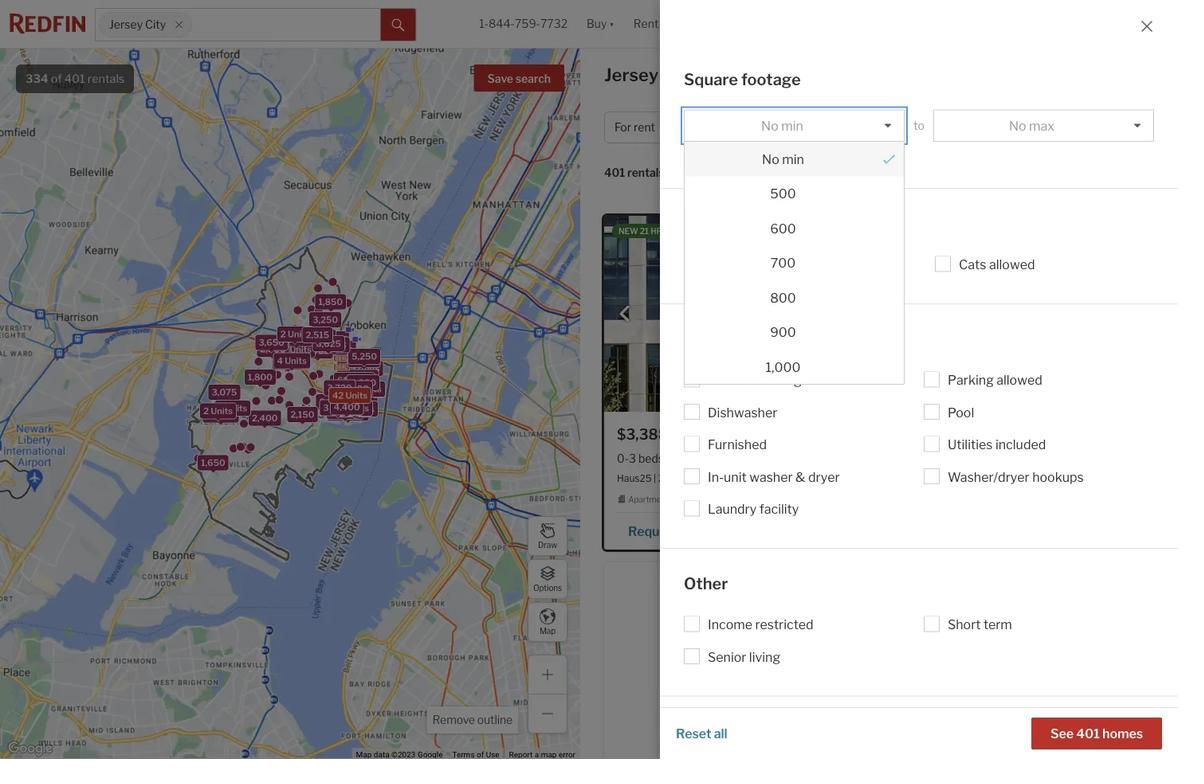 Task type: locate. For each thing, give the bounding box(es) containing it.
3,720
[[327, 383, 352, 393]]

1-2 bath up the "65 bay st, jersey city, nj 07302"
[[954, 452, 996, 466]]

dryer
[[809, 470, 840, 486]]

0 horizontal spatial 0-
[[617, 452, 629, 466]]

beds for $3,018+
[[920, 452, 945, 466]]

apartment
[[628, 495, 669, 505]]

2 horizontal spatial 1-
[[954, 452, 964, 466]]

2 ft from the left
[[1076, 452, 1084, 466]]

amenities
[[684, 330, 762, 350]]

1 0- from the left
[[617, 452, 629, 466]]

5
[[282, 345, 288, 355]]

allowed
[[742, 258, 788, 273], [990, 258, 1035, 273], [997, 373, 1043, 389]]

0 horizontal spatial city
[[145, 18, 166, 31]]

1 beds from the left
[[639, 452, 664, 466]]

0 vertical spatial 6 units
[[283, 344, 313, 354]]

beds up st,
[[920, 452, 945, 466]]

1 horizontal spatial 9
[[316, 334, 322, 345]]

reset all button
[[676, 718, 728, 750]]

washer
[[750, 470, 793, 486]]

2 beds from the left
[[920, 452, 945, 466]]

washer/dryer
[[948, 470, 1030, 486]]

beds
[[639, 452, 664, 466], [920, 452, 945, 466]]

parking
[[948, 373, 994, 389]]

allowed for parking allowed
[[997, 373, 1043, 389]]

/
[[911, 121, 914, 134]]

2 right 8
[[340, 404, 345, 414]]

1 horizontal spatial 1-
[[673, 452, 683, 466]]

401
[[64, 72, 85, 86], [604, 166, 625, 180], [1077, 726, 1100, 742]]

save search button
[[474, 65, 565, 92]]

reset all
[[676, 726, 728, 742]]

7732
[[541, 17, 568, 31]]

in-unit washer & dryer
[[708, 470, 840, 486]]

1 horizontal spatial rentals
[[628, 166, 665, 180]]

nj down 546-
[[998, 473, 1009, 484]]

$3,018+ /mo
[[899, 426, 986, 443]]

2 horizontal spatial 401
[[1077, 726, 1100, 742]]

ft up &
[[792, 452, 801, 466]]

air conditioning
[[708, 373, 802, 389]]

2 0- from the left
[[899, 452, 911, 466]]

3
[[320, 397, 326, 407], [323, 403, 329, 414], [629, 452, 636, 466]]

0 horizontal spatial 401
[[64, 72, 85, 86]]

2 /mo from the left
[[959, 426, 986, 443]]

2 bath from the left
[[973, 452, 996, 466]]

0- up haus25
[[617, 452, 629, 466]]

furnished
[[708, 438, 767, 453]]

1- up the "65 bay st, jersey city, nj 07302"
[[954, 452, 964, 466]]

0- for $3,018+
[[899, 452, 911, 466]]

0 vertical spatial 9 units
[[316, 334, 346, 345]]

9 down the 3,075
[[206, 410, 212, 420]]

2 vertical spatial 401
[[1077, 726, 1100, 742]]

jersey city apartments for rent
[[604, 64, 874, 86]]

2 up '5'
[[281, 329, 286, 340]]

senior
[[708, 650, 747, 666]]

6 units
[[283, 344, 313, 354], [330, 403, 359, 413]]

city
[[145, 18, 166, 31], [662, 64, 697, 86]]

07302 down 546-
[[1011, 473, 1042, 484]]

2 sq from the left
[[1061, 452, 1073, 466]]

2 nj from the left
[[998, 473, 1009, 484]]

jersey city
[[109, 18, 166, 31]]

1- up columbus
[[673, 452, 683, 466]]

nj left the dryer
[[786, 473, 797, 484]]

0 vertical spatial rentals
[[88, 72, 125, 86]]

500
[[771, 186, 796, 202]]

844-
[[489, 17, 515, 31]]

1- left '759-'
[[479, 17, 489, 31]]

sq right 1,411
[[778, 452, 790, 466]]

min down home
[[782, 152, 805, 167]]

square
[[684, 70, 738, 89]]

1 07302 from the left
[[799, 473, 830, 484]]

utilities included
[[948, 438, 1047, 453]]

in-
[[708, 470, 724, 486]]

0 horizontal spatial 1-
[[479, 17, 489, 31]]

4,700
[[351, 355, 377, 365]]

1 1-2 bath from the left
[[673, 452, 715, 466]]

ft for $3,018+ /mo
[[1076, 452, 1084, 466]]

remove outline button
[[427, 707, 518, 734]]

6 up 4 units
[[283, 344, 289, 354]]

baths
[[917, 121, 947, 134]]

rentals
[[88, 72, 125, 86], [628, 166, 665, 180]]

1 vertical spatial 9
[[206, 410, 212, 420]]

1 vertical spatial no min
[[762, 152, 805, 167]]

1 horizontal spatial 401
[[604, 166, 625, 180]]

options button
[[528, 560, 568, 600]]

5 units
[[282, 345, 312, 355]]

no min down home
[[762, 152, 805, 167]]

city left remove jersey city icon
[[145, 18, 166, 31]]

0 horizontal spatial bath
[[692, 452, 715, 466]]

19 units
[[340, 384, 374, 394]]

2,500
[[260, 345, 286, 355]]

2 1-2 bath from the left
[[954, 452, 996, 466]]

0 vertical spatial city
[[145, 18, 166, 31]]

0 horizontal spatial nj
[[786, 473, 797, 484]]

1 ft from the left
[[792, 452, 801, 466]]

1 sq from the left
[[778, 452, 790, 466]]

1 vertical spatial city
[[662, 64, 697, 86]]

16 units
[[348, 384, 382, 395]]

city up for rent button at the top right of page
[[662, 64, 697, 86]]

1 horizontal spatial city,
[[977, 473, 996, 484]]

1 horizontal spatial nj
[[998, 473, 1009, 484]]

401 down for
[[604, 166, 625, 180]]

tour
[[691, 524, 716, 539]]

dialog
[[684, 141, 905, 385]]

allowed right parking
[[997, 373, 1043, 389]]

1 horizontal spatial 6
[[330, 403, 336, 413]]

rentals right the of on the left of page
[[88, 72, 125, 86]]

min left the type
[[782, 119, 804, 134]]

sq for $3,388+ /mo
[[778, 452, 790, 466]]

no min up no min element
[[762, 119, 804, 134]]

1 horizontal spatial 1-2 bath
[[954, 452, 996, 466]]

sq for $3,018+ /mo
[[1061, 452, 1073, 466]]

1 horizontal spatial 07302
[[1011, 473, 1042, 484]]

401 right the of on the left of page
[[64, 72, 85, 86]]

1 horizontal spatial beds
[[920, 452, 945, 466]]

ft up hookups
[[1076, 452, 1084, 466]]

save search
[[488, 72, 551, 86]]

1 horizontal spatial /mo
[[959, 426, 986, 443]]

3 units
[[320, 397, 350, 407], [323, 403, 353, 414]]

1 bath from the left
[[692, 452, 715, 466]]

9 up 1,925 on the left top
[[316, 334, 322, 345]]

1 horizontal spatial bath
[[973, 452, 996, 466]]

beds up |
[[639, 452, 664, 466]]

sq up hookups
[[1061, 452, 1073, 466]]

0 horizontal spatial rentals
[[88, 72, 125, 86]]

1 vertical spatial 6 units
[[330, 403, 359, 413]]

laundry
[[708, 502, 757, 518]]

dogs
[[708, 258, 739, 273]]

bath for $3,018+ /mo
[[973, 452, 996, 466]]

rentals down for rent button at the top right of page
[[628, 166, 665, 180]]

filters
[[1030, 121, 1060, 134]]

0 horizontal spatial 07302
[[799, 473, 830, 484]]

3,250
[[313, 315, 338, 326]]

6 left 33
[[330, 403, 336, 413]]

draw
[[538, 541, 557, 550]]

1 horizontal spatial sq
[[1061, 452, 1073, 466]]

bath up columbus
[[692, 452, 715, 466]]

allowed up 800
[[742, 258, 788, 273]]

3,075
[[212, 388, 237, 398]]

0 horizontal spatial ft
[[792, 452, 801, 466]]

min
[[782, 119, 804, 134], [782, 152, 805, 167]]

/mo for $3,388+ /mo
[[679, 426, 706, 443]]

no min
[[762, 119, 804, 134], [762, 152, 805, 167]]

1,850
[[319, 297, 343, 308]]

jersey up the for rent
[[604, 64, 659, 86]]

request a tour
[[628, 524, 716, 539]]

401 right see
[[1077, 726, 1100, 742]]

1 horizontal spatial city
[[662, 64, 697, 86]]

jersey right dr,
[[734, 473, 762, 484]]

no left max
[[1010, 119, 1027, 134]]

9
[[316, 334, 322, 345], [206, 410, 212, 420]]

bath up washer/dryer
[[973, 452, 996, 466]]

0 horizontal spatial city,
[[764, 473, 784, 484]]

conditioning
[[728, 373, 802, 389]]

/mo down pool
[[959, 426, 986, 443]]

virtual touring
[[684, 723, 794, 742]]

min inside dialog
[[782, 152, 805, 167]]

see 401 homes
[[1051, 726, 1144, 742]]

no up no min element
[[762, 119, 779, 134]]

1 /mo from the left
[[679, 426, 706, 443]]

no
[[762, 119, 779, 134], [1010, 119, 1027, 134], [762, 152, 780, 167]]

/mo up columbus
[[679, 426, 706, 443]]

|
[[654, 473, 656, 484]]

home type
[[777, 121, 834, 134]]

1 horizontal spatial ft
[[1076, 452, 1084, 466]]

0 horizontal spatial /mo
[[679, 426, 706, 443]]

recommended
[[713, 166, 794, 180]]

0- up 65
[[899, 452, 911, 466]]

334
[[26, 72, 48, 86]]

ft
[[792, 452, 801, 466], [1076, 452, 1084, 466]]

0 vertical spatial no min
[[762, 119, 804, 134]]

dishwasher
[[708, 405, 778, 421]]

3,150
[[319, 397, 344, 408]]

no inside dialog
[[762, 152, 780, 167]]

pool
[[948, 405, 975, 421]]

0 horizontal spatial beds
[[639, 452, 664, 466]]

reset
[[676, 726, 712, 742]]

columbus
[[673, 473, 718, 484]]

1 vertical spatial min
[[782, 152, 805, 167]]

600
[[770, 221, 796, 237]]

4,300
[[350, 378, 376, 388]]

546-
[[1005, 452, 1031, 466]]

map
[[540, 627, 556, 637]]

1 horizontal spatial 9 units
[[316, 334, 346, 345]]

546-1,184 sq ft
[[1005, 452, 1084, 466]]

0 horizontal spatial 6 units
[[283, 344, 313, 354]]

list box
[[684, 110, 905, 385]]

allowed right cats
[[990, 258, 1035, 273]]

None search field
[[193, 9, 381, 41]]

2,515
[[306, 330, 329, 340]]

1-2 bath up columbus
[[673, 452, 715, 466]]

&
[[796, 470, 806, 486]]

utilities
[[948, 438, 993, 453]]

for
[[615, 121, 632, 134]]

0 horizontal spatial 9
[[206, 410, 212, 420]]

city, down utilities included
[[977, 473, 996, 484]]

all filters
[[1014, 121, 1060, 134]]

0 horizontal spatial 6
[[283, 344, 289, 354]]

42
[[333, 391, 344, 401]]

no up 500
[[762, 152, 780, 167]]

9 units
[[316, 334, 346, 345], [206, 410, 236, 420]]

request a tour button
[[617, 518, 734, 542]]

1 vertical spatial 9 units
[[206, 410, 236, 420]]

2 up bay
[[911, 452, 917, 466]]

0 horizontal spatial 9 units
[[206, 410, 236, 420]]

cats
[[959, 258, 987, 273]]

0 horizontal spatial 1-2 bath
[[673, 452, 715, 466]]

33 units
[[339, 404, 375, 415]]

07302 right washer
[[799, 473, 830, 484]]

1 horizontal spatial 0-
[[899, 452, 911, 466]]

city, down 1,411
[[764, 473, 784, 484]]

0 vertical spatial min
[[782, 119, 804, 134]]

0 horizontal spatial sq
[[778, 452, 790, 466]]



Task type: describe. For each thing, give the bounding box(es) containing it.
61 units
[[337, 376, 371, 386]]

homes
[[1103, 726, 1144, 742]]

city for jersey city
[[145, 18, 166, 31]]

draw button
[[528, 517, 568, 557]]

request
[[628, 524, 679, 539]]

no for to
[[762, 119, 779, 134]]

hrs
[[651, 226, 668, 236]]

61
[[337, 376, 348, 386]]

1,925
[[306, 346, 330, 356]]

haus25 | 25 columbus dr, jersey city, nj 07302
[[617, 473, 830, 484]]

pets
[[684, 215, 719, 234]]

2 up the "65 bay st, jersey city, nj 07302"
[[964, 452, 970, 466]]

type
[[811, 121, 834, 134]]

ago
[[669, 226, 687, 236]]

photo of 70 greene st, jersey city, nj 07302 image
[[886, 563, 1152, 759]]

16
[[348, 384, 358, 395]]

dr,
[[720, 473, 732, 484]]

5,250
[[352, 351, 377, 362]]

of
[[51, 72, 62, 86]]

rent
[[833, 64, 874, 86]]

no min for 500
[[762, 152, 805, 167]]

term
[[984, 618, 1013, 634]]

short term
[[948, 618, 1013, 634]]

bay
[[913, 473, 930, 484]]

restricted
[[756, 618, 814, 634]]

$3,388+
[[617, 426, 676, 443]]

4,470
[[320, 340, 345, 350]]

to
[[914, 119, 925, 133]]

beds / baths button
[[871, 112, 978, 144]]

touring
[[739, 723, 794, 742]]

living
[[749, 650, 781, 666]]

37 units
[[340, 373, 375, 383]]

0 vertical spatial 6
[[283, 344, 289, 354]]

1-2 bath for $3,388+ /mo
[[673, 452, 715, 466]]

401 inside button
[[1077, 726, 1100, 742]]

map button
[[528, 603, 568, 643]]

21
[[640, 226, 649, 236]]

jersey right st,
[[946, 473, 975, 484]]

3,000
[[306, 332, 332, 343]]

included
[[996, 438, 1047, 453]]

photo of 25 columbus dr, jersey city, nj 07302 image
[[604, 216, 871, 412]]

no min element
[[685, 142, 904, 177]]

2 07302 from the left
[[1011, 473, 1042, 484]]

2 down the 3,075
[[218, 403, 224, 414]]

8 units
[[330, 407, 360, 417]]

dialog containing no min
[[684, 141, 905, 385]]

beds for $3,388+
[[639, 452, 664, 466]]

25
[[659, 473, 671, 484]]

4
[[277, 356, 283, 366]]

1- for $3,018+
[[954, 452, 964, 466]]

square footage
[[684, 70, 801, 89]]

remove jersey city image
[[174, 20, 184, 30]]

deal
[[900, 226, 922, 236]]

short
[[948, 618, 981, 634]]

175 units
[[341, 364, 380, 374]]

beds / baths
[[882, 121, 947, 134]]

1,900
[[276, 357, 301, 368]]

max
[[1030, 119, 1055, 134]]

1,000
[[766, 360, 801, 375]]

2 city, from the left
[[977, 473, 996, 484]]

cats allowed
[[959, 258, 1035, 273]]

no max
[[1010, 119, 1055, 134]]

options
[[533, 584, 562, 593]]

list box containing no min
[[684, 110, 905, 385]]

3,650
[[259, 338, 285, 348]]

jersey left remove jersey city icon
[[109, 18, 143, 31]]

20
[[317, 344, 329, 354]]

ft for $3,388+ /mo
[[792, 452, 801, 466]]

2,683
[[321, 340, 347, 351]]

2,200
[[284, 334, 309, 344]]

search
[[516, 72, 551, 86]]

0 vertical spatial 9
[[316, 334, 322, 345]]

1 vertical spatial 6
[[330, 403, 336, 413]]

1 horizontal spatial 6 units
[[330, 403, 359, 413]]

1-2 bath for $3,018+ /mo
[[954, 452, 996, 466]]

1 city, from the left
[[764, 473, 784, 484]]

photo of 65 bay st, jersey city, nj 07302 image
[[886, 216, 1152, 412]]

0-3 beds
[[617, 452, 664, 466]]

facility
[[760, 502, 799, 518]]

$3,388+ /mo
[[617, 426, 706, 443]]

min for 500
[[782, 152, 805, 167]]

submit search image
[[392, 19, 405, 32]]

google image
[[4, 739, 57, 760]]

allowed for cats allowed
[[990, 258, 1035, 273]]

1- for $3,388+
[[673, 452, 683, 466]]

1 nj from the left
[[786, 473, 797, 484]]

remove
[[433, 714, 475, 728]]

parking allowed
[[948, 373, 1043, 389]]

washer/dryer hookups
[[948, 470, 1084, 486]]

all filters button
[[984, 112, 1076, 144]]

2 up columbus
[[682, 452, 689, 466]]

1 vertical spatial 401
[[604, 166, 625, 180]]

3,625
[[316, 339, 341, 349]]

city for jersey city apartments for rent
[[662, 64, 697, 86]]

no min for to
[[762, 119, 804, 134]]

no for 500
[[762, 152, 780, 167]]

apartments
[[700, 64, 802, 86]]

income restricted
[[708, 618, 814, 634]]

/mo for $3,018+ /mo
[[959, 426, 986, 443]]

for
[[805, 64, 830, 86]]

0- for $3,388+
[[617, 452, 629, 466]]

1 vertical spatial rentals
[[628, 166, 665, 180]]

3,400
[[320, 397, 346, 407]]

senior living
[[708, 650, 781, 666]]

1-844-759-7732 link
[[479, 17, 568, 31]]

33
[[339, 404, 351, 415]]

min for to
[[782, 119, 804, 134]]

previous button image
[[617, 306, 633, 322]]

900
[[770, 325, 796, 341]]

2 up 1,650
[[203, 406, 209, 416]]

haus25
[[617, 473, 652, 484]]

remove outline
[[433, 714, 513, 728]]

$3,018+
[[899, 426, 956, 443]]

see 401 homes button
[[1032, 718, 1163, 750]]

bath for $3,388+ /mo
[[692, 452, 715, 466]]

all
[[714, 726, 728, 742]]

for rent
[[615, 121, 655, 134]]

8
[[330, 407, 336, 417]]

allowed for dogs allowed
[[742, 258, 788, 273]]

dogs allowed
[[708, 258, 788, 273]]

444-1,411 sq ft
[[724, 452, 801, 466]]

20 units
[[317, 344, 353, 354]]

map region
[[0, 9, 635, 760]]

0 vertical spatial 401
[[64, 72, 85, 86]]

outline
[[477, 714, 513, 728]]



Task type: vqa. For each thing, say whether or not it's contained in the screenshot.
TOURING
yes



